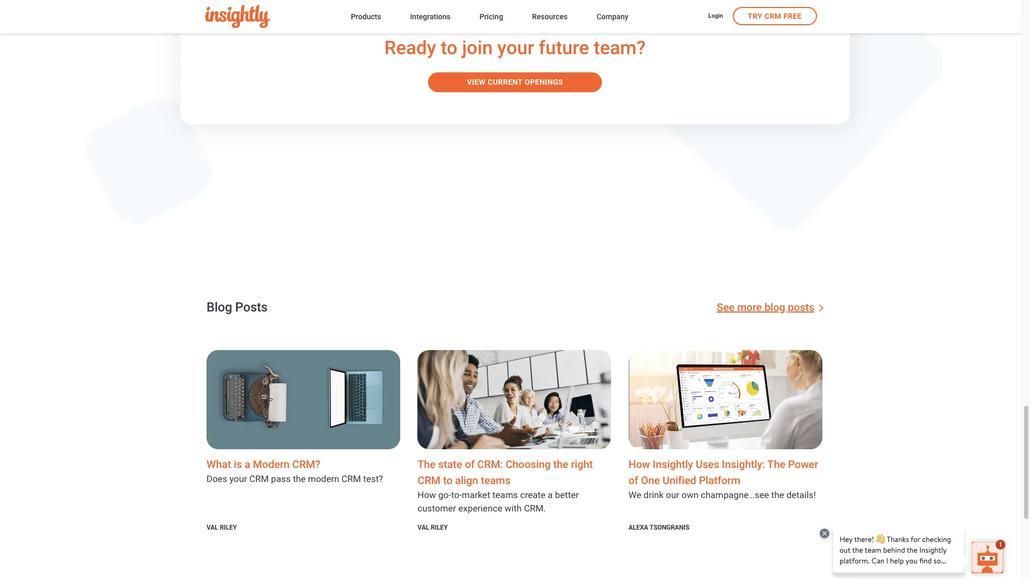 Task type: vqa. For each thing, say whether or not it's contained in the screenshot.
their
no



Task type: locate. For each thing, give the bounding box(es) containing it.
your up view current openings button
[[498, 37, 535, 59]]

riley for to
[[431, 524, 448, 532]]

resources
[[533, 12, 568, 21]]

1 horizontal spatial how
[[629, 458, 651, 471]]

alexa tsongranis
[[629, 524, 690, 532]]

0 vertical spatial a
[[245, 458, 250, 471]]

teams down the crm:
[[481, 475, 511, 487]]

to
[[441, 37, 458, 59], [443, 475, 453, 487]]

unified
[[663, 475, 697, 487]]

see more blog posts link
[[717, 301, 824, 314]]

champagne…see
[[701, 490, 770, 501]]

insightly:
[[722, 458, 766, 471]]

2 riley from the left
[[431, 524, 448, 532]]

1 riley from the left
[[220, 524, 237, 532]]

crm inside the state of crm: choosing the right crm to align teams how go-to-market teams create a better customer experience with crm.
[[418, 475, 441, 487]]

better
[[555, 490, 579, 501]]

of up 'align'
[[465, 458, 475, 471]]

2 the from the left
[[768, 458, 786, 471]]

a left "better"
[[548, 490, 553, 501]]

teams
[[481, 475, 511, 487], [493, 490, 518, 501]]

pricing link
[[480, 10, 504, 25]]

ready to join your future team?
[[385, 37, 646, 59]]

the
[[418, 458, 436, 471], [768, 458, 786, 471]]

1 horizontal spatial of
[[629, 475, 639, 487]]

insightly logo link
[[205, 5, 334, 28]]

products link
[[351, 10, 381, 25]]

the down crm?
[[293, 474, 306, 485]]

the state of crm: choosing the right crm to align teams link
[[418, 458, 593, 487]]

crm right try
[[765, 12, 782, 20]]

create
[[521, 490, 546, 501]]

how up customer
[[418, 490, 436, 501]]

view current openings button
[[429, 72, 602, 92]]

0 horizontal spatial val
[[207, 524, 218, 532]]

typewriter and laptop together. image
[[207, 350, 401, 450]]

your down is
[[230, 474, 247, 485]]

the left power
[[768, 458, 786, 471]]

uses
[[696, 458, 720, 471]]

1 horizontal spatial the
[[768, 458, 786, 471]]

2 vertical spatial the
[[772, 490, 785, 501]]

1 val riley from the left
[[207, 524, 237, 532]]

riley for pass
[[220, 524, 237, 532]]

riley down customer
[[431, 524, 448, 532]]

with
[[505, 504, 522, 514]]

products
[[351, 12, 381, 21]]

of inside the state of crm: choosing the right crm to align teams how go-to-market teams create a better customer experience with crm.
[[465, 458, 475, 471]]

0 horizontal spatial of
[[465, 458, 475, 471]]

the inside "how insightly uses insightly: the power of one unified platform we drink our own champagne…see the details!"
[[772, 490, 785, 501]]

the inside the state of crm: choosing the right crm to align teams how go-to-market teams create a better customer experience with crm.
[[554, 458, 569, 471]]

0 horizontal spatial the
[[418, 458, 436, 471]]

resources link
[[533, 10, 568, 25]]

crm?
[[292, 458, 321, 471]]

the
[[554, 458, 569, 471], [293, 474, 306, 485], [772, 490, 785, 501]]

val down does
[[207, 524, 218, 532]]

crm up go- on the bottom left
[[418, 475, 441, 487]]

1 val from the left
[[207, 524, 218, 532]]

try crm free link
[[733, 7, 817, 25]]

1 the from the left
[[418, 458, 436, 471]]

view of user of insightly crm. image
[[629, 350, 823, 450]]

how
[[629, 458, 651, 471], [418, 490, 436, 501]]

1 horizontal spatial val
[[418, 524, 430, 532]]

0 vertical spatial your
[[498, 37, 535, 59]]

what is a modern crm? does your crm pass the modern crm test?
[[207, 458, 383, 485]]

posts
[[235, 300, 268, 315]]

0 horizontal spatial how
[[418, 490, 436, 501]]

1 vertical spatial the
[[293, 474, 306, 485]]

the inside "how insightly uses insightly: the power of one unified platform we drink our own champagne…see the details!"
[[768, 458, 786, 471]]

1 horizontal spatial your
[[498, 37, 535, 59]]

to-
[[452, 490, 462, 501]]

own
[[682, 490, 699, 501]]

val riley down does
[[207, 524, 237, 532]]

blog
[[765, 301, 786, 314]]

integrations link
[[410, 10, 451, 25]]

current
[[488, 78, 523, 87]]

0 horizontal spatial the
[[293, 474, 306, 485]]

teams up with
[[493, 490, 518, 501]]

a right is
[[245, 458, 250, 471]]

a inside "what is a modern crm? does your crm pass the modern crm test?"
[[245, 458, 250, 471]]

riley down does
[[220, 524, 237, 532]]

1 vertical spatial to
[[443, 475, 453, 487]]

what
[[207, 458, 231, 471]]

val riley down customer
[[418, 524, 448, 532]]

the left right
[[554, 458, 569, 471]]

view current openings link
[[429, 72, 602, 92]]

align teams ebook feature insightly blog image
[[418, 350, 612, 450]]

1 vertical spatial a
[[548, 490, 553, 501]]

to left join
[[441, 37, 458, 59]]

how up one
[[629, 458, 651, 471]]

pass
[[271, 474, 291, 485]]

your
[[498, 37, 535, 59], [230, 474, 247, 485]]

1 horizontal spatial riley
[[431, 524, 448, 532]]

1 vertical spatial of
[[629, 475, 639, 487]]

0 vertical spatial of
[[465, 458, 475, 471]]

val for what is a modern crm?
[[207, 524, 218, 532]]

of up we
[[629, 475, 639, 487]]

0 horizontal spatial a
[[245, 458, 250, 471]]

0 horizontal spatial val riley
[[207, 524, 237, 532]]

try
[[748, 12, 763, 20]]

the left state
[[418, 458, 436, 471]]

1 horizontal spatial val riley
[[418, 524, 448, 532]]

0 vertical spatial how
[[629, 458, 651, 471]]

modern
[[308, 474, 340, 485]]

1 vertical spatial your
[[230, 474, 247, 485]]

1 horizontal spatial the
[[554, 458, 569, 471]]

crm:
[[478, 458, 503, 471]]

our
[[666, 490, 680, 501]]

2 horizontal spatial the
[[772, 490, 785, 501]]

crm
[[765, 12, 782, 20], [250, 474, 269, 485], [342, 474, 361, 485], [418, 475, 441, 487]]

market
[[462, 490, 491, 501]]

choosing
[[506, 458, 551, 471]]

of inside "how insightly uses insightly: the power of one unified platform we drink our own champagne…see the details!"
[[629, 475, 639, 487]]

2 val from the left
[[418, 524, 430, 532]]

riley
[[220, 524, 237, 532], [431, 524, 448, 532]]

val
[[207, 524, 218, 532], [418, 524, 430, 532]]

blog posts
[[207, 300, 268, 315]]

of
[[465, 458, 475, 471], [629, 475, 639, 487]]

join
[[462, 37, 493, 59]]

1 horizontal spatial a
[[548, 490, 553, 501]]

val riley
[[207, 524, 237, 532], [418, 524, 448, 532]]

0 vertical spatial the
[[554, 458, 569, 471]]

align
[[455, 475, 479, 487]]

to up go- on the bottom left
[[443, 475, 453, 487]]

pricing
[[480, 12, 504, 21]]

the inside "what is a modern crm? does your crm pass the modern crm test?"
[[293, 474, 306, 485]]

1 vertical spatial how
[[418, 490, 436, 501]]

0 horizontal spatial your
[[230, 474, 247, 485]]

0 horizontal spatial riley
[[220, 524, 237, 532]]

the left the details!
[[772, 490, 785, 501]]

a
[[245, 458, 250, 471], [548, 490, 553, 501]]

val down customer
[[418, 524, 430, 532]]

power
[[789, 458, 819, 471]]

right
[[571, 458, 593, 471]]

platform
[[699, 475, 741, 487]]

2 val riley from the left
[[418, 524, 448, 532]]



Task type: describe. For each thing, give the bounding box(es) containing it.
val riley for what is a modern crm?
[[207, 524, 237, 532]]

company link
[[597, 10, 629, 25]]

0 vertical spatial teams
[[481, 475, 511, 487]]

your inside "what is a modern crm? does your crm pass the modern crm test?"
[[230, 474, 247, 485]]

see more blog posts
[[717, 301, 815, 314]]

0 vertical spatial to
[[441, 37, 458, 59]]

what is a modern crm? link
[[207, 458, 321, 471]]

crm left test?
[[342, 474, 361, 485]]

try crm free button
[[733, 7, 817, 25]]

test?
[[364, 474, 383, 485]]

crm inside button
[[765, 12, 782, 20]]

how insightly uses insightly: the power of one unified platform link
[[629, 458, 819, 487]]

to inside the state of crm: choosing the right crm to align teams how go-to-market teams create a better customer experience with crm.
[[443, 475, 453, 487]]

future
[[539, 37, 590, 59]]

modern
[[253, 458, 290, 471]]

state
[[439, 458, 463, 471]]

more
[[738, 301, 762, 314]]

crm down the what is a modern crm? 'link'
[[250, 474, 269, 485]]

tsongranis
[[650, 524, 690, 532]]

view current openings
[[467, 78, 564, 87]]

drink
[[644, 490, 664, 501]]

1 vertical spatial teams
[[493, 490, 518, 501]]

go-
[[439, 490, 452, 501]]

details!
[[787, 490, 817, 501]]

customer
[[418, 504, 456, 514]]

the state of crm: choosing the right crm to align teams how go-to-market teams create a better customer experience with crm.
[[418, 458, 593, 514]]

we
[[629, 490, 642, 501]]

a inside the state of crm: choosing the right crm to align teams how go-to-market teams create a better customer experience with crm.
[[548, 490, 553, 501]]

blog
[[207, 300, 232, 315]]

login link
[[709, 12, 724, 21]]

insightly logo image
[[205, 5, 270, 28]]

integrations
[[410, 12, 451, 21]]

one
[[641, 475, 660, 487]]

company
[[597, 12, 629, 21]]

see
[[717, 301, 735, 314]]

ready
[[385, 37, 436, 59]]

how inside the state of crm: choosing the right crm to align teams how go-to-market teams create a better customer experience with crm.
[[418, 490, 436, 501]]

alexa
[[629, 524, 649, 532]]

val riley for the state of crm: choosing the right crm to align teams
[[418, 524, 448, 532]]

is
[[234, 458, 242, 471]]

experience
[[459, 504, 503, 514]]

insightly
[[653, 458, 694, 471]]

posts
[[789, 301, 815, 314]]

does
[[207, 474, 227, 485]]

how inside "how insightly uses insightly: the power of one unified platform we drink our own champagne…see the details!"
[[629, 458, 651, 471]]

free
[[784, 12, 802, 20]]

login
[[709, 13, 724, 19]]

openings
[[525, 78, 564, 87]]

val for the state of crm: choosing the right crm to align teams
[[418, 524, 430, 532]]

how insightly uses insightly: the power of one unified platform we drink our own champagne…see the details!
[[629, 458, 819, 501]]

the inside the state of crm: choosing the right crm to align teams how go-to-market teams create a better customer experience with crm.
[[418, 458, 436, 471]]

team?
[[594, 37, 646, 59]]

try crm free
[[748, 12, 802, 20]]

view
[[467, 78, 486, 87]]

crm.
[[524, 504, 546, 514]]



